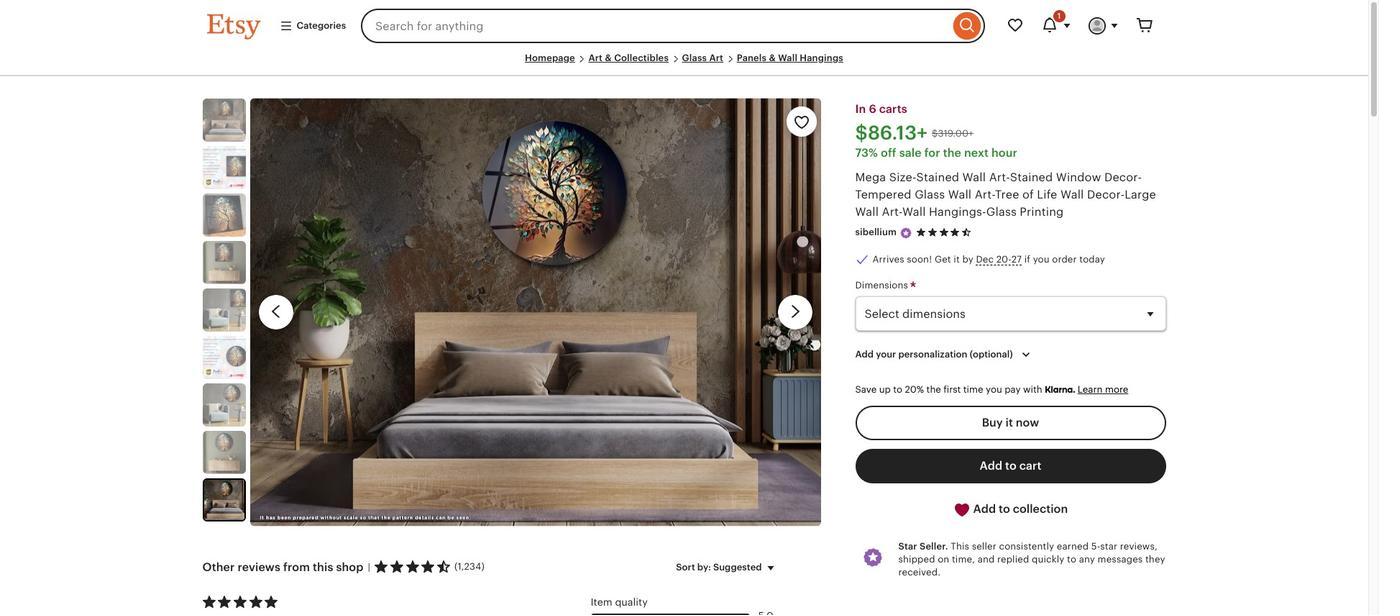 Task type: vqa. For each thing, say whether or not it's contained in the screenshot.
that within the help you turn a lump of clay or other material into a masterpiece. Kit out your kitchen with homespun pottery that tells your story or use molds to create ceramic gifts for friends and family.
no



Task type: describe. For each thing, give the bounding box(es) containing it.
buy
[[983, 416, 1003, 429]]

quality
[[615, 596, 648, 608]]

add for add to cart
[[980, 460, 1003, 472]]

your
[[876, 349, 897, 360]]

1
[[1058, 12, 1062, 20]]

2 stained from the left
[[1011, 171, 1054, 184]]

mega size-stained wall art-stained window decor-tempered glass image 8 image
[[203, 384, 246, 427]]

star
[[1101, 541, 1118, 552]]

on
[[938, 554, 950, 565]]

mega size-stained wall art-stained window decor- tempered glass wall art-tree of life wall decor-large wall art-wall hangings-glass printing
[[856, 171, 1157, 218]]

(1,234)
[[455, 561, 485, 572]]

of
[[1023, 189, 1035, 201]]

messages
[[1098, 554, 1144, 565]]

save up to 20% the first time you pay with klarna. learn more
[[856, 384, 1129, 395]]

sort
[[677, 562, 696, 572]]

hour
[[992, 147, 1018, 159]]

replied
[[998, 554, 1030, 565]]

add for add to collection
[[974, 503, 997, 515]]

27
[[1012, 254, 1022, 265]]

item quality
[[591, 596, 648, 608]]

panels & wall hangings
[[737, 53, 844, 63]]

add to cart
[[980, 460, 1042, 472]]

mega size-stained wall art-stained window decor-tempered glass image 3 image
[[203, 146, 246, 189]]

arrives
[[873, 254, 905, 265]]

time,
[[953, 554, 976, 565]]

73% off sale for the next hour
[[856, 147, 1018, 159]]

this seller consistently earned 5-star reviews, shipped on time, and replied quickly to any messages they received.
[[899, 541, 1166, 578]]

star
[[899, 541, 918, 552]]

mega size-stained wall art-stained window decor-tempered glass image 9 image
[[203, 431, 246, 474]]

hangings-
[[930, 206, 987, 218]]

menu bar containing homepage
[[207, 52, 1162, 76]]

star_seller image
[[900, 227, 913, 239]]

suggested
[[714, 562, 762, 572]]

0 vertical spatial art-
[[990, 171, 1011, 184]]

this
[[951, 541, 970, 552]]

add to collection
[[971, 503, 1069, 515]]

& for panels
[[769, 53, 776, 63]]

6
[[869, 103, 877, 115]]

consistently
[[1000, 541, 1055, 552]]

add for add your personalization (optional)
[[856, 349, 874, 360]]

quickly
[[1032, 554, 1065, 565]]

art & collectibles link
[[589, 53, 669, 63]]

mega size-stained wall art-stained window decor-tempered glass image 6 image
[[203, 289, 246, 332]]

size-
[[890, 171, 917, 184]]

panels
[[737, 53, 767, 63]]

sort by: suggested button
[[666, 552, 790, 582]]

for
[[925, 147, 941, 159]]

panels & wall hangings link
[[737, 53, 844, 63]]

to right up
[[894, 384, 903, 395]]

in
[[856, 103, 867, 115]]

sibellium
[[856, 227, 897, 238]]

reviews,
[[1121, 541, 1158, 552]]

buy it now
[[983, 416, 1040, 429]]

the for 20%
[[927, 384, 942, 395]]

to left cart
[[1006, 460, 1017, 472]]

learn more button
[[1078, 384, 1129, 395]]

20-
[[997, 254, 1012, 265]]

$319.00+
[[932, 128, 974, 139]]

to left collection
[[999, 503, 1011, 515]]

0 horizontal spatial it
[[954, 254, 960, 265]]

(optional)
[[970, 349, 1014, 360]]

categories
[[297, 20, 346, 31]]

tree
[[996, 189, 1020, 201]]

homepage
[[525, 53, 575, 63]]

if
[[1025, 254, 1031, 265]]

art & collectibles
[[589, 53, 669, 63]]

with
[[1024, 384, 1043, 395]]

time
[[964, 384, 984, 395]]

dimensions
[[856, 280, 911, 291]]

by:
[[698, 562, 711, 572]]

mega size-stained wall art-stained window decor-tempered glass image 7 image
[[203, 336, 246, 379]]

0 horizontal spatial mega size-stained wall art-stained window decor-tempered glass image 10 image
[[204, 480, 244, 520]]

add your personalization (optional) button
[[845, 340, 1046, 370]]

cart
[[1020, 460, 1042, 472]]

glass inside menu bar
[[682, 53, 707, 63]]

& for art
[[605, 53, 612, 63]]

from
[[283, 561, 310, 573]]

this
[[313, 561, 333, 573]]

up
[[880, 384, 891, 395]]

by
[[963, 254, 974, 265]]

received.
[[899, 567, 941, 578]]

$86.13+ $319.00+
[[856, 122, 974, 144]]



Task type: locate. For each thing, give the bounding box(es) containing it.
1 horizontal spatial the
[[944, 147, 962, 159]]

1 vertical spatial decor-
[[1088, 189, 1125, 201]]

save
[[856, 384, 877, 395]]

1 horizontal spatial &
[[769, 53, 776, 63]]

hangings
[[800, 53, 844, 63]]

glass art
[[682, 53, 724, 63]]

0 vertical spatial glass
[[682, 53, 707, 63]]

the for for
[[944, 147, 962, 159]]

|
[[368, 562, 371, 572]]

0 horizontal spatial stained
[[917, 171, 960, 184]]

other
[[203, 561, 235, 573]]

the right for on the right of the page
[[944, 147, 962, 159]]

seller
[[972, 541, 997, 552]]

2 horizontal spatial glass
[[987, 206, 1017, 218]]

tempered
[[856, 189, 912, 201]]

glass art link
[[682, 53, 724, 63]]

art- up hangings-
[[975, 189, 996, 201]]

add
[[856, 349, 874, 360], [980, 460, 1003, 472], [974, 503, 997, 515]]

pay
[[1005, 384, 1021, 395]]

it left by
[[954, 254, 960, 265]]

earned
[[1058, 541, 1089, 552]]

mega
[[856, 171, 887, 184]]

wall
[[779, 53, 798, 63], [963, 171, 987, 184], [949, 189, 972, 201], [1061, 189, 1085, 201], [856, 206, 879, 218], [903, 206, 926, 218]]

collectibles
[[615, 53, 669, 63]]

homepage link
[[525, 53, 575, 63]]

personalization
[[899, 349, 968, 360]]

1 horizontal spatial art
[[710, 53, 724, 63]]

add left cart
[[980, 460, 1003, 472]]

mega size-stained wall art-stained window decor-tempered glass image 10 image
[[250, 98, 821, 526], [204, 480, 244, 520]]

add left your at right
[[856, 349, 874, 360]]

shop
[[336, 561, 364, 573]]

1 button
[[1033, 9, 1080, 43]]

other reviews from this shop |
[[203, 561, 371, 573]]

1 vertical spatial glass
[[915, 189, 946, 201]]

Search for anything text field
[[361, 9, 950, 43]]

none search field inside categories banner
[[361, 9, 985, 43]]

window
[[1057, 171, 1102, 184]]

art- up tree
[[990, 171, 1011, 184]]

1 horizontal spatial it
[[1006, 416, 1014, 429]]

printing
[[1020, 206, 1064, 218]]

art
[[589, 53, 603, 63], [710, 53, 724, 63]]

any
[[1080, 554, 1096, 565]]

art left panels
[[710, 53, 724, 63]]

1 vertical spatial you
[[986, 384, 1003, 395]]

glass down categories banner
[[682, 53, 707, 63]]

wall up hangings-
[[949, 189, 972, 201]]

2 vertical spatial add
[[974, 503, 997, 515]]

the
[[944, 147, 962, 159], [927, 384, 942, 395]]

more
[[1106, 384, 1129, 395]]

wall down the next
[[963, 171, 987, 184]]

5-
[[1092, 541, 1101, 552]]

sort by: suggested
[[677, 562, 762, 572]]

stained down 73% off sale for the next hour
[[917, 171, 960, 184]]

large
[[1125, 189, 1157, 201]]

decor- up large
[[1105, 171, 1143, 184]]

and
[[978, 554, 995, 565]]

add up seller
[[974, 503, 997, 515]]

mega size-stained wall art-stained window decor-tempered glass image 2 image
[[203, 99, 246, 142]]

first
[[944, 384, 962, 395]]

20%
[[905, 384, 925, 395]]

1 horizontal spatial mega size-stained wall art-stained window decor-tempered glass image 10 image
[[250, 98, 821, 526]]

None search field
[[361, 9, 985, 43]]

2 vertical spatial art-
[[882, 206, 903, 218]]

0 horizontal spatial &
[[605, 53, 612, 63]]

add to collection button
[[856, 492, 1167, 527]]

1 horizontal spatial stained
[[1011, 171, 1054, 184]]

1 vertical spatial it
[[1006, 416, 1014, 429]]

they
[[1146, 554, 1166, 565]]

1 horizontal spatial glass
[[915, 189, 946, 201]]

sibellium link
[[856, 227, 897, 238]]

& left "collectibles"
[[605, 53, 612, 63]]

0 horizontal spatial the
[[927, 384, 942, 395]]

1 art from the left
[[589, 53, 603, 63]]

seller.
[[920, 541, 949, 552]]

arrives soon! get it by dec 20-27 if you order today
[[873, 254, 1106, 265]]

the left first
[[927, 384, 942, 395]]

wall up star_seller image
[[903, 206, 926, 218]]

art right homepage link
[[589, 53, 603, 63]]

add inside add to cart button
[[980, 460, 1003, 472]]

0 horizontal spatial glass
[[682, 53, 707, 63]]

decor- down window
[[1088, 189, 1125, 201]]

categories button
[[269, 13, 357, 39]]

today
[[1080, 254, 1106, 265]]

wall inside menu bar
[[779, 53, 798, 63]]

buy it now button
[[856, 406, 1167, 440]]

stained up of
[[1011, 171, 1054, 184]]

soon! get
[[908, 254, 952, 265]]

glass down size-
[[915, 189, 946, 201]]

wall up sibellium link
[[856, 206, 879, 218]]

1 horizontal spatial you
[[1034, 254, 1050, 265]]

1 vertical spatial art-
[[975, 189, 996, 201]]

1 stained from the left
[[917, 171, 960, 184]]

it right buy
[[1006, 416, 1014, 429]]

reviews
[[238, 561, 281, 573]]

0 horizontal spatial art
[[589, 53, 603, 63]]

0 vertical spatial the
[[944, 147, 962, 159]]

2 art from the left
[[710, 53, 724, 63]]

& right panels
[[769, 53, 776, 63]]

dec
[[977, 254, 994, 265]]

1 vertical spatial add
[[980, 460, 1003, 472]]

2 & from the left
[[769, 53, 776, 63]]

0 vertical spatial it
[[954, 254, 960, 265]]

1 vertical spatial the
[[927, 384, 942, 395]]

mega size-stained wall art-stained window decor-tempered glass image 4 image
[[203, 194, 246, 237]]

0 horizontal spatial you
[[986, 384, 1003, 395]]

1 & from the left
[[605, 53, 612, 63]]

menu bar
[[207, 52, 1162, 76]]

you left pay
[[986, 384, 1003, 395]]

art-
[[990, 171, 1011, 184], [975, 189, 996, 201], [882, 206, 903, 218]]

mega size-stained wall art-stained window decor-tempered glass image 5 image
[[203, 241, 246, 284]]

life
[[1038, 189, 1058, 201]]

sale
[[900, 147, 922, 159]]

art- down tempered
[[882, 206, 903, 218]]

carts
[[880, 103, 908, 115]]

add inside add to collection button
[[974, 503, 997, 515]]

in 6 carts
[[856, 103, 908, 115]]

categories banner
[[181, 0, 1188, 52]]

add inside the add your personalization (optional) dropdown button
[[856, 349, 874, 360]]

&
[[605, 53, 612, 63], [769, 53, 776, 63]]

add your personalization (optional)
[[856, 349, 1014, 360]]

it inside buy it now button
[[1006, 416, 1014, 429]]

to down earned
[[1068, 554, 1077, 565]]

now
[[1016, 416, 1040, 429]]

2 vertical spatial glass
[[987, 206, 1017, 218]]

0 vertical spatial you
[[1034, 254, 1050, 265]]

next
[[965, 147, 989, 159]]

0 vertical spatial decor-
[[1105, 171, 1143, 184]]

add to cart button
[[856, 449, 1167, 483]]

collection
[[1014, 503, 1069, 515]]

item
[[591, 596, 613, 608]]

klarna.
[[1045, 384, 1076, 395]]

to inside this seller consistently earned 5-star reviews, shipped on time, and replied quickly to any messages they received.
[[1068, 554, 1077, 565]]

learn
[[1078, 384, 1103, 395]]

you right if
[[1034, 254, 1050, 265]]

star seller.
[[899, 541, 949, 552]]

$86.13+
[[856, 122, 928, 144]]

wall down window
[[1061, 189, 1085, 201]]

glass down tree
[[987, 206, 1017, 218]]

73%
[[856, 147, 879, 159]]

0 vertical spatial add
[[856, 349, 874, 360]]

shipped
[[899, 554, 936, 565]]

you
[[1034, 254, 1050, 265], [986, 384, 1003, 395]]

wall left hangings
[[779, 53, 798, 63]]



